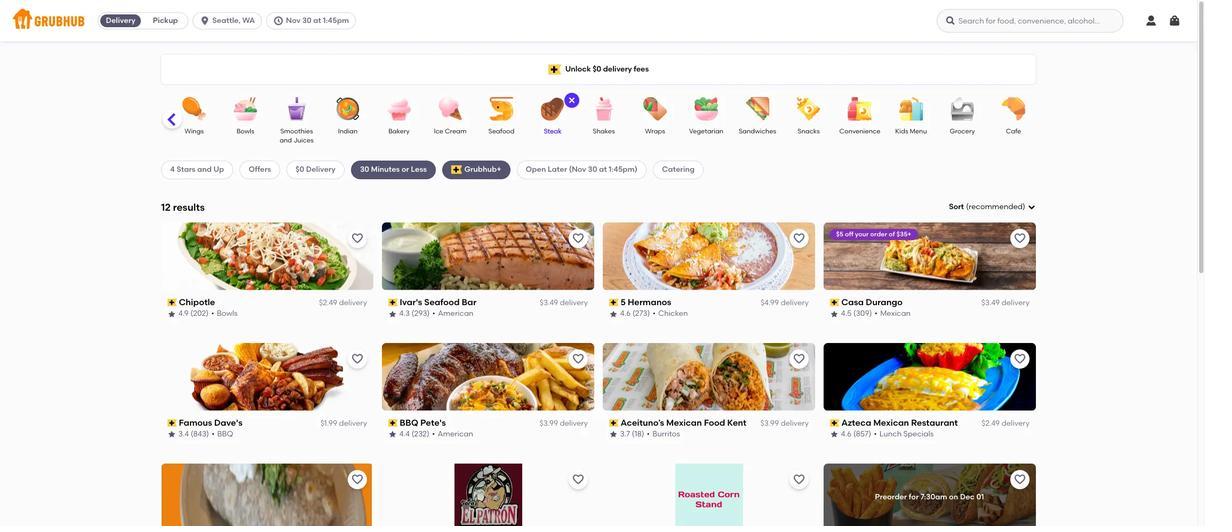 Task type: vqa. For each thing, say whether or not it's contained in the screenshot.
middle '30'
yes



Task type: locate. For each thing, give the bounding box(es) containing it.
dec
[[960, 492, 975, 501]]

• right (857)
[[874, 430, 877, 439]]

1 horizontal spatial delivery
[[306, 165, 336, 174]]

food
[[704, 418, 726, 428]]

0 horizontal spatial $3.49 delivery
[[540, 298, 588, 307]]

off
[[845, 230, 854, 238]]

$4.99 delivery
[[761, 298, 809, 307]]

0 horizontal spatial $0
[[296, 165, 304, 174]]

0 vertical spatial american
[[438, 309, 474, 318]]

0 vertical spatial and
[[280, 137, 292, 144]]

burritos el incapaz logo image
[[161, 463, 373, 526]]

bakery
[[389, 128, 410, 135]]

subscription pass image
[[168, 299, 177, 306], [388, 299, 398, 306], [830, 299, 840, 306], [168, 419, 177, 427], [609, 419, 619, 427]]

5 hermanos
[[621, 297, 672, 307]]

30 right nov
[[302, 16, 312, 25]]

ivar's seafood bar
[[400, 297, 477, 307]]

• down casa durango
[[875, 309, 878, 318]]

convenience
[[840, 128, 881, 135]]

0 horizontal spatial $2.49
[[319, 298, 337, 307]]

mexican up 'lunch'
[[874, 418, 909, 428]]

2 $3.99 delivery from the left
[[761, 419, 809, 428]]

(857)
[[854, 430, 872, 439]]

1 horizontal spatial $3.99
[[761, 419, 779, 428]]

roasted corn stand logo image
[[675, 463, 743, 526]]

wraps image
[[637, 97, 674, 121]]

$0 right unlock on the top left of the page
[[593, 64, 601, 74]]

aceituno's mexican food kent logo image
[[603, 343, 815, 411]]

bbq down the dave's at the bottom left of the page
[[218, 430, 233, 439]]

$3.99 delivery for bbq pete's
[[540, 419, 588, 428]]

indian image
[[329, 97, 367, 121]]

4.6 down azteca
[[841, 430, 852, 439]]

1 horizontal spatial $3.49
[[982, 298, 1000, 307]]

• american down pete's
[[432, 430, 474, 439]]

7:30am
[[921, 492, 948, 501]]

ivar's seafood bar logo image
[[382, 222, 594, 290]]

star icon image for chipotle
[[168, 310, 176, 318]]

mexican down durango
[[881, 309, 911, 318]]

4.6 for azteca
[[841, 430, 852, 439]]

bbq
[[400, 418, 419, 428], [218, 430, 233, 439]]

None field
[[949, 202, 1036, 213]]

• for 5 hermanos
[[653, 309, 656, 318]]

save this restaurant button for azteca mexican restaurant logo
[[1011, 349, 1030, 369]]

$3.99
[[540, 419, 558, 428], [761, 419, 779, 428]]

1 horizontal spatial at
[[599, 165, 607, 174]]

mexican for azteca
[[874, 418, 909, 428]]

star icon image left 4.6 (857)
[[830, 430, 839, 439]]

star icon image left 4.3
[[388, 310, 397, 318]]

grocery
[[950, 128, 975, 135]]

1 horizontal spatial grubhub plus flag logo image
[[548, 64, 561, 74]]

at left 1:45pm
[[313, 16, 321, 25]]

subscription pass image left aceituno's
[[609, 419, 619, 427]]

• right (18)
[[647, 430, 650, 439]]

minutes
[[371, 165, 400, 174]]

save this restaurant button for burritos el incapaz logo
[[348, 470, 367, 489]]

• right (202)
[[212, 309, 215, 318]]

0 vertical spatial $0
[[593, 64, 601, 74]]

shakes
[[593, 128, 615, 135]]

4.6 down 5
[[621, 309, 631, 318]]

subscription pass image left 5
[[609, 299, 619, 306]]

star icon image left 4.9
[[168, 310, 176, 318]]

save this restaurant button for chipotle logo at the left of page
[[348, 229, 367, 248]]

• down the famous dave's
[[212, 430, 215, 439]]

30 left the minutes
[[360, 165, 369, 174]]

delivery for azteca mexican restaurant
[[1002, 419, 1030, 428]]

star icon image left 3.7 at bottom
[[609, 430, 618, 439]]

subscription pass image
[[609, 299, 619, 306], [388, 419, 398, 427], [830, 419, 840, 427]]

0 vertical spatial • american
[[433, 309, 474, 318]]

none field containing sort
[[949, 202, 1036, 213]]

1 $3.49 delivery from the left
[[540, 298, 588, 307]]

delivery down juices
[[306, 165, 336, 174]]

1 vertical spatial $2.49
[[982, 419, 1000, 428]]

30 right (nov
[[588, 165, 597, 174]]

1 vertical spatial • american
[[432, 430, 474, 439]]

2 $3.49 delivery from the left
[[982, 298, 1030, 307]]

american down the bar
[[438, 309, 474, 318]]

seafood up (293)
[[425, 297, 460, 307]]

• american for pete's
[[432, 430, 474, 439]]

subscription pass image left bbq pete's
[[388, 419, 398, 427]]

Search for food, convenience, alcohol... search field
[[937, 9, 1124, 33]]

smoothies and juices
[[280, 128, 314, 144]]

1 vertical spatial seafood
[[425, 297, 460, 307]]

• bowls
[[212, 309, 238, 318]]

0 horizontal spatial delivery
[[106, 16, 135, 25]]

subscription pass image for ivar's seafood bar
[[388, 299, 398, 306]]

30 minutes or less
[[360, 165, 427, 174]]

star icon image for azteca mexican restaurant
[[830, 430, 839, 439]]

bbq pete's logo image
[[382, 343, 594, 411]]

1 horizontal spatial 4.6
[[841, 430, 852, 439]]

2 horizontal spatial subscription pass image
[[830, 419, 840, 427]]

0 vertical spatial $2.49 delivery
[[319, 298, 367, 307]]

bowls
[[237, 128, 254, 135], [217, 309, 238, 318]]

(232)
[[412, 430, 430, 439]]

1 vertical spatial american
[[438, 430, 474, 439]]

menu
[[910, 128, 927, 135]]

• mexican
[[875, 309, 911, 318]]

1 horizontal spatial $0
[[593, 64, 601, 74]]

famous dave's
[[179, 418, 243, 428]]

1 horizontal spatial $3.49 delivery
[[982, 298, 1030, 307]]

american for pete's
[[438, 430, 474, 439]]

• down pete's
[[432, 430, 435, 439]]

• for casa durango
[[875, 309, 878, 318]]

grubhub+
[[464, 165, 501, 174]]

wraps
[[645, 128, 665, 135]]

1 horizontal spatial $2.49
[[982, 419, 1000, 428]]

1 horizontal spatial seafood
[[488, 128, 515, 135]]

and
[[280, 137, 292, 144], [197, 165, 212, 174]]

• american down ivar's seafood bar
[[433, 309, 474, 318]]

seafood
[[488, 128, 515, 135], [425, 297, 460, 307]]

cafe image
[[995, 97, 1032, 121]]

1 $3.99 delivery from the left
[[540, 419, 588, 428]]

• for famous dave's
[[212, 430, 215, 439]]

tacos el patron logo image
[[454, 463, 522, 526]]

0 vertical spatial grubhub plus flag logo image
[[548, 64, 561, 74]]

subscription pass image left azteca
[[830, 419, 840, 427]]

1 vertical spatial and
[[197, 165, 212, 174]]

stars
[[177, 165, 196, 174]]

smoothies and juices image
[[278, 97, 315, 121]]

$3.49 for casa durango
[[982, 298, 1000, 307]]

$0 down juices
[[296, 165, 304, 174]]

delivery inside 'button'
[[106, 16, 135, 25]]

$5 off your order of $35+
[[837, 230, 912, 238]]

$3.49 delivery for ivar's seafood bar
[[540, 298, 588, 307]]

1 horizontal spatial subscription pass image
[[609, 299, 619, 306]]

$2.49 for azteca mexican restaurant
[[982, 419, 1000, 428]]

subscription pass image left 'ivar's' at left
[[388, 299, 398, 306]]

$3.49
[[540, 298, 558, 307], [982, 298, 1000, 307]]

at inside button
[[313, 16, 321, 25]]

$3.99 delivery
[[540, 419, 588, 428], [761, 419, 809, 428]]

0 horizontal spatial and
[[197, 165, 212, 174]]

(nov
[[569, 165, 586, 174]]

save this restaurant image for save this restaurant button corresponding to ivar's seafood bar logo
[[572, 232, 585, 245]]

0 horizontal spatial $3.99 delivery
[[540, 419, 588, 428]]

12
[[161, 201, 171, 213]]

bakery image
[[380, 97, 418, 121]]

0 horizontal spatial subscription pass image
[[388, 419, 398, 427]]

30 inside button
[[302, 16, 312, 25]]

cream
[[445, 128, 467, 135]]

delivery button
[[98, 12, 143, 29]]

save this restaurant image for azteca mexican restaurant logo
[[1014, 352, 1027, 365]]

bowls down bowls image
[[237, 128, 254, 135]]

american down pete's
[[438, 430, 474, 439]]

0 horizontal spatial $3.99
[[540, 419, 558, 428]]

subscription pass image for azteca mexican restaurant
[[830, 419, 840, 427]]

pete's
[[421, 418, 446, 428]]

specials
[[904, 430, 934, 439]]

chipotle logo image
[[161, 222, 373, 290]]

mexican up burritos
[[667, 418, 702, 428]]

at left 1:45pm) on the right
[[599, 165, 607, 174]]

• for aceituno's mexican food kent
[[647, 430, 650, 439]]

delivery for 5 hermanos
[[781, 298, 809, 307]]

grubhub plus flag logo image
[[548, 64, 561, 74], [451, 166, 462, 174]]

1 horizontal spatial $2.49 delivery
[[982, 419, 1030, 428]]

4.3 (293)
[[400, 309, 430, 318]]

svg image inside seattle, wa button
[[200, 15, 210, 26]]

star icon image left "4.4"
[[388, 430, 397, 439]]

mexican
[[881, 309, 911, 318], [667, 418, 702, 428], [874, 418, 909, 428]]

shakes image
[[585, 97, 623, 121]]

star icon image left 3.4
[[168, 430, 176, 439]]

save this restaurant image for roasted corn stand logo
[[793, 473, 806, 486]]

1 horizontal spatial bbq
[[400, 418, 419, 428]]

0 vertical spatial bbq
[[400, 418, 419, 428]]

0 vertical spatial at
[[313, 16, 321, 25]]

bbq up "4.4"
[[400, 418, 419, 428]]

grubhub plus flag logo image left unlock on the top left of the page
[[548, 64, 561, 74]]

star icon image for ivar's seafood bar
[[388, 310, 397, 318]]

0 horizontal spatial at
[[313, 16, 321, 25]]

2 horizontal spatial 30
[[588, 165, 597, 174]]

4.5 (309)
[[841, 309, 872, 318]]

and down smoothies
[[280, 137, 292, 144]]

save this restaurant image for "5 hermanos logo"
[[793, 232, 806, 245]]

aceituno's mexican food kent
[[621, 418, 747, 428]]

famous dave's logo image
[[161, 343, 373, 411]]

star icon image left 4.5
[[830, 310, 839, 318]]

delivery left pickup
[[106, 16, 135, 25]]

0 vertical spatial $2.49
[[319, 298, 337, 307]]

1 vertical spatial $0
[[296, 165, 304, 174]]

4.6 for 5
[[621, 309, 631, 318]]

subscription pass image left famous
[[168, 419, 177, 427]]

0 horizontal spatial grubhub plus flag logo image
[[451, 166, 462, 174]]

and left up
[[197, 165, 212, 174]]

0 horizontal spatial seafood
[[425, 297, 460, 307]]

nov
[[286, 16, 301, 25]]

(202)
[[191, 309, 209, 318]]

0 horizontal spatial bbq
[[218, 430, 233, 439]]

save this restaurant button for famous dave's logo
[[348, 349, 367, 369]]

delivery for ivar's seafood bar
[[560, 298, 588, 307]]

1 vertical spatial $2.49 delivery
[[982, 419, 1030, 428]]

dave's
[[215, 418, 243, 428]]

delivery
[[106, 16, 135, 25], [306, 165, 336, 174]]

svg image
[[1168, 14, 1181, 27], [200, 15, 210, 26], [568, 96, 576, 105], [1028, 203, 1036, 211]]

• lunch specials
[[874, 430, 934, 439]]

$3.49 delivery for casa durango
[[982, 298, 1030, 307]]

1 vertical spatial 4.6
[[841, 430, 852, 439]]

$2.49 delivery
[[319, 298, 367, 307], [982, 419, 1030, 428]]

1 vertical spatial grubhub plus flag logo image
[[451, 166, 462, 174]]

2 horizontal spatial svg image
[[1145, 14, 1158, 27]]

2 $3.49 from the left
[[982, 298, 1000, 307]]

at
[[313, 16, 321, 25], [599, 165, 607, 174]]

save this restaurant image
[[793, 232, 806, 245], [1014, 232, 1027, 245], [351, 352, 364, 365], [572, 352, 585, 365], [793, 352, 806, 365], [1014, 352, 1027, 365], [351, 473, 364, 486], [793, 473, 806, 486]]

star icon image left 4.6 (273)
[[609, 310, 618, 318]]

•
[[212, 309, 215, 318], [433, 309, 436, 318], [653, 309, 656, 318], [875, 309, 878, 318], [212, 430, 215, 439], [432, 430, 435, 439], [647, 430, 650, 439], [874, 430, 877, 439]]

• down ivar's seafood bar
[[433, 309, 436, 318]]

grubhub plus flag logo image left grubhub+
[[451, 166, 462, 174]]

delivery for bbq pete's
[[560, 419, 588, 428]]

1 $3.99 from the left
[[540, 419, 558, 428]]

seafood down seafood image
[[488, 128, 515, 135]]

4.5
[[841, 309, 852, 318]]

save this restaurant image
[[351, 232, 364, 245], [572, 232, 585, 245], [572, 473, 585, 486], [1014, 473, 1027, 486]]

ice cream image
[[432, 97, 469, 121]]

1 horizontal spatial and
[[280, 137, 292, 144]]

sort ( recommended )
[[949, 202, 1025, 211]]

• for chipotle
[[212, 309, 215, 318]]

save this restaurant button for "5 hermanos logo"
[[790, 229, 809, 248]]

0 horizontal spatial $3.49
[[540, 298, 558, 307]]

0 horizontal spatial 30
[[302, 16, 312, 25]]

0 vertical spatial 4.6
[[621, 309, 631, 318]]

• bbq
[[212, 430, 233, 439]]

5 hermanos logo image
[[603, 222, 815, 290]]

famous
[[179, 418, 212, 428]]

4.3
[[400, 309, 410, 318]]

bowls right (202)
[[217, 309, 238, 318]]

4.6 (857)
[[841, 430, 872, 439]]

subscription pass image left casa
[[830, 299, 840, 306]]

1 $3.49 from the left
[[540, 298, 558, 307]]

delivery for chipotle
[[339, 298, 367, 307]]

$0
[[593, 64, 601, 74], [296, 165, 304, 174]]

star icon image
[[168, 310, 176, 318], [388, 310, 397, 318], [609, 310, 618, 318], [830, 310, 839, 318], [168, 430, 176, 439], [388, 430, 397, 439], [609, 430, 618, 439], [830, 430, 839, 439]]

pickup
[[153, 16, 178, 25]]

30
[[302, 16, 312, 25], [360, 165, 369, 174], [588, 165, 597, 174]]

• down hermanos
[[653, 309, 656, 318]]

0 horizontal spatial $2.49 delivery
[[319, 298, 367, 307]]

svg image
[[1145, 14, 1158, 27], [273, 15, 284, 26], [945, 15, 956, 26]]

0 horizontal spatial 4.6
[[621, 309, 631, 318]]

)
[[1023, 202, 1025, 211]]

1 vertical spatial delivery
[[306, 165, 336, 174]]

2 $3.99 from the left
[[761, 419, 779, 428]]

0 vertical spatial delivery
[[106, 16, 135, 25]]

$3.99 delivery for aceituno's mexican food kent
[[761, 419, 809, 428]]

1 horizontal spatial $3.99 delivery
[[761, 419, 809, 428]]

azteca
[[842, 418, 872, 428]]

burritos
[[653, 430, 681, 439]]

• for bbq pete's
[[432, 430, 435, 439]]

subscription pass image left chipotle on the left bottom of the page
[[168, 299, 177, 306]]

$2.49
[[319, 298, 337, 307], [982, 419, 1000, 428]]

0 horizontal spatial svg image
[[273, 15, 284, 26]]

1 vertical spatial at
[[599, 165, 607, 174]]



Task type: describe. For each thing, give the bounding box(es) containing it.
save this restaurant image for save this restaurant button corresponding to tacos el patron logo
[[572, 473, 585, 486]]

results
[[173, 201, 205, 213]]

1:45pm)
[[609, 165, 638, 174]]

unlock
[[565, 64, 591, 74]]

star icon image for famous dave's
[[168, 430, 176, 439]]

save this restaurant image for save this restaurant button for chipotle logo at the left of page
[[351, 232, 364, 245]]

subscription pass image for chipotle
[[168, 299, 177, 306]]

subscription pass image for aceituno's mexican food kent
[[609, 419, 619, 427]]

casa durango
[[842, 297, 903, 307]]

steak
[[544, 128, 562, 135]]

seafood image
[[483, 97, 520, 121]]

snacks image
[[790, 97, 828, 121]]

$2.49 delivery for chipotle
[[319, 298, 367, 307]]

sandwiches image
[[739, 97, 776, 121]]

0 vertical spatial seafood
[[488, 128, 515, 135]]

save this restaurant button for roasted corn stand logo
[[790, 470, 809, 489]]

1 vertical spatial bbq
[[218, 430, 233, 439]]

for
[[909, 492, 919, 501]]

vegetarian image
[[688, 97, 725, 121]]

3.4 (843)
[[179, 430, 209, 439]]

kent
[[728, 418, 747, 428]]

azteca mexican restaurant logo image
[[824, 343, 1036, 411]]

$3.49 for ivar's seafood bar
[[540, 298, 558, 307]]

4.6 (273)
[[621, 309, 650, 318]]

star icon image for 5 hermanos
[[609, 310, 618, 318]]

01
[[977, 492, 985, 501]]

lunch
[[880, 430, 902, 439]]

save this restaurant button for tacos el patron logo
[[569, 470, 588, 489]]

delivery for aceituno's mexican food kent
[[781, 419, 809, 428]]

(273)
[[633, 309, 650, 318]]

subscription pass image for 5 hermanos
[[609, 299, 619, 306]]

aceituno's
[[621, 418, 665, 428]]

4.9
[[179, 309, 189, 318]]

cafe
[[1006, 128, 1021, 135]]

nov 30 at 1:45pm button
[[266, 12, 360, 29]]

save this restaurant button for ivar's seafood bar logo
[[569, 229, 588, 248]]

kids
[[895, 128, 908, 135]]

kids menu image
[[893, 97, 930, 121]]

ice
[[434, 128, 443, 135]]

delivery for famous dave's
[[339, 419, 367, 428]]

4
[[170, 165, 175, 174]]

later
[[548, 165, 567, 174]]

3.7
[[621, 430, 630, 439]]

american for seafood
[[438, 309, 474, 318]]

subscription pass image for famous dave's
[[168, 419, 177, 427]]

bbq pete's
[[400, 418, 446, 428]]

(
[[966, 202, 969, 211]]

nov 30 at 1:45pm
[[286, 16, 349, 25]]

4.4 (232)
[[400, 430, 430, 439]]

4 stars and up
[[170, 165, 224, 174]]

5
[[621, 297, 626, 307]]

svg image inside the nov 30 at 1:45pm button
[[273, 15, 284, 26]]

$1.99
[[320, 419, 337, 428]]

grubhub plus flag logo image for grubhub+
[[451, 166, 462, 174]]

preorder for 7:30am on dec 01
[[875, 492, 985, 501]]

mexican for aceituno's
[[667, 418, 702, 428]]

star icon image for casa durango
[[830, 310, 839, 318]]

$2.49 for chipotle
[[319, 298, 337, 307]]

steak image
[[534, 97, 571, 121]]

indian
[[338, 128, 358, 135]]

delivery for casa durango
[[1002, 298, 1030, 307]]

seattle, wa
[[212, 16, 255, 25]]

$1.99 delivery
[[320, 419, 367, 428]]

up
[[214, 165, 224, 174]]

chipotle
[[179, 297, 215, 307]]

grubhub plus flag logo image for unlock $0 delivery fees
[[548, 64, 561, 74]]

save this restaurant button for bbq pete's logo
[[569, 349, 588, 369]]

1 horizontal spatial svg image
[[945, 15, 956, 26]]

save this restaurant image for famous dave's logo
[[351, 352, 364, 365]]

(293)
[[412, 309, 430, 318]]

wings
[[185, 128, 204, 135]]

grocery image
[[944, 97, 981, 121]]

juices
[[294, 137, 314, 144]]

0 vertical spatial bowls
[[237, 128, 254, 135]]

catering
[[662, 165, 695, 174]]

vegetarian
[[689, 128, 724, 135]]

save this restaurant button for aceituno's mexican food kent logo
[[790, 349, 809, 369]]

save this restaurant image for bbq pete's logo
[[572, 352, 585, 365]]

$5
[[837, 230, 844, 238]]

star icon image for bbq pete's
[[388, 430, 397, 439]]

save this restaurant image for burritos el incapaz logo
[[351, 473, 364, 486]]

wings image
[[176, 97, 213, 121]]

smoothies
[[280, 128, 313, 135]]

4.4
[[400, 430, 410, 439]]

subscription pass image for casa durango
[[830, 299, 840, 306]]

$35+
[[897, 230, 912, 238]]

• for azteca mexican restaurant
[[874, 430, 877, 439]]

pickup button
[[143, 12, 188, 29]]

main navigation navigation
[[0, 0, 1197, 42]]

$3.99 for aceituno's mexican food kent
[[761, 419, 779, 428]]

1:45pm
[[323, 16, 349, 25]]

$0 delivery
[[296, 165, 336, 174]]

• for ivar's seafood bar
[[433, 309, 436, 318]]

4.9 (202)
[[179, 309, 209, 318]]

(843)
[[191, 430, 209, 439]]

$3.99 for bbq pete's
[[540, 419, 558, 428]]

$2.49 delivery for azteca mexican restaurant
[[982, 419, 1030, 428]]

sort
[[949, 202, 964, 211]]

durango
[[866, 297, 903, 307]]

bowls image
[[227, 97, 264, 121]]

mexican for •
[[881, 309, 911, 318]]

wa
[[242, 16, 255, 25]]

seattle,
[[212, 16, 241, 25]]

1 vertical spatial bowls
[[217, 309, 238, 318]]

fees
[[634, 64, 649, 74]]

$4.99
[[761, 298, 779, 307]]

snacks
[[798, 128, 820, 135]]

(18)
[[632, 430, 645, 439]]

subscription pass image for bbq pete's
[[388, 419, 398, 427]]

ivar's
[[400, 297, 423, 307]]

of
[[889, 230, 895, 238]]

ice cream
[[434, 128, 467, 135]]

star icon image for aceituno's mexican food kent
[[609, 430, 618, 439]]

• chicken
[[653, 309, 688, 318]]

unlock $0 delivery fees
[[565, 64, 649, 74]]

3.4
[[179, 430, 189, 439]]

casa durango logo image
[[824, 222, 1036, 290]]

• burritos
[[647, 430, 681, 439]]

less
[[411, 165, 427, 174]]

chicken
[[659, 309, 688, 318]]

open
[[526, 165, 546, 174]]

restaurant
[[912, 418, 958, 428]]

save this restaurant image for aceituno's mexican food kent logo
[[793, 352, 806, 365]]

and inside smoothies and juices
[[280, 137, 292, 144]]

soup image
[[124, 97, 162, 121]]

1 horizontal spatial 30
[[360, 165, 369, 174]]

• american for seafood
[[433, 309, 474, 318]]

convenience image
[[841, 97, 879, 121]]

12 results
[[161, 201, 205, 213]]



